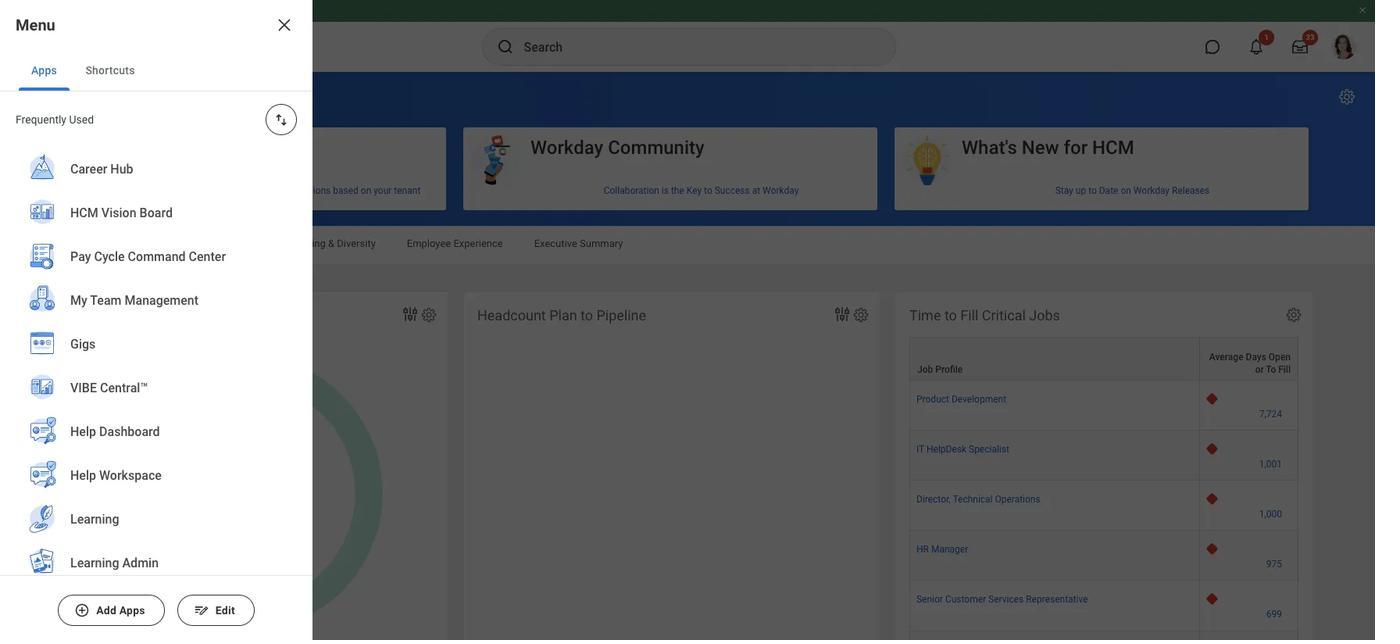 Task type: describe. For each thing, give the bounding box(es) containing it.
based
[[333, 185, 359, 196]]

director,
[[917, 494, 951, 505]]

2 on from the left
[[1121, 185, 1132, 196]]

career
[[70, 162, 107, 177]]

add apps
[[96, 604, 145, 617]]

vision inside global navigation dialog
[[101, 206, 136, 221]]

vibe central™ link
[[19, 367, 294, 412]]

global navigation dialog
[[0, 0, 313, 640]]

975
[[1267, 559, 1283, 570]]

pipeline
[[597, 307, 647, 324]]

employee experience
[[407, 238, 503, 249]]

0 vertical spatial vision
[[78, 86, 131, 108]]

product development
[[917, 394, 1007, 405]]

stay up to date on workday releases
[[1056, 185, 1210, 196]]

1,000
[[1260, 509, 1283, 520]]

days
[[1247, 352, 1267, 363]]

0 vertical spatial fill
[[961, 307, 979, 324]]

it helpdesk specialist
[[917, 444, 1010, 455]]

what's
[[962, 137, 1018, 159]]

profile logan mcneil element
[[1323, 30, 1367, 64]]

representative
[[1027, 594, 1089, 605]]

management
[[125, 293, 199, 308]]

at
[[753, 185, 761, 196]]

workforce visibility element
[[31, 292, 448, 640]]

manager
[[932, 544, 969, 555]]

hcm vision board inside main content
[[31, 86, 185, 108]]

learning for learning
[[70, 512, 119, 527]]

x image
[[275, 16, 294, 34]]

1 on from the left
[[361, 185, 372, 196]]

my team management
[[70, 293, 199, 308]]

organizational
[[152, 238, 217, 249]]

workday inside button
[[531, 137, 604, 159]]

edit
[[216, 604, 235, 617]]

add apps button
[[58, 595, 165, 626]]

workforce for workforce visibility
[[45, 307, 110, 324]]

7,724 button
[[1260, 408, 1285, 421]]

to right key
[[704, 185, 713, 196]]

average
[[1210, 352, 1244, 363]]

tenant
[[394, 185, 421, 196]]

hcm vision board inside global navigation dialog
[[70, 206, 173, 221]]

main content containing hcm vision board
[[0, 72, 1376, 640]]

help workspace
[[70, 469, 162, 483]]

or
[[1256, 364, 1265, 375]]

1 cell from the left
[[910, 631, 1200, 640]]

gigs
[[70, 337, 96, 352]]

the
[[671, 185, 685, 196]]

help workspace link
[[19, 454, 294, 500]]

average days open or to fill
[[1210, 352, 1291, 375]]

row containing average days open or to fill
[[910, 337, 1299, 381]]

row containing senior customer services representative
[[910, 581, 1299, 631]]

hub
[[111, 162, 133, 177]]

apps inside tab list
[[31, 64, 57, 77]]

shortcuts
[[85, 64, 135, 77]]

admin
[[122, 556, 159, 571]]

experience
[[454, 238, 503, 249]]

hr manager link
[[917, 541, 969, 555]]

team
[[90, 293, 122, 308]]

learning for learning admin
[[70, 556, 119, 571]]

0 vertical spatial hcm
[[31, 86, 73, 108]]

inbox large image
[[1293, 39, 1309, 55]]

pay cycle command center
[[70, 250, 226, 264]]

visibility
[[113, 307, 166, 324]]

director, technical operations
[[917, 494, 1041, 505]]

hcm vision board link
[[19, 192, 294, 237]]

collaboration
[[604, 185, 660, 196]]

is
[[662, 185, 669, 196]]

row containing director, technical operations
[[910, 481, 1299, 531]]

2 cell from the left
[[1200, 631, 1299, 640]]

organizational health
[[152, 238, 250, 249]]

list containing career hub
[[0, 148, 313, 640]]

workforce planning
[[31, 238, 121, 249]]

used
[[69, 113, 94, 126]]

headcount plan to pipeline
[[478, 307, 647, 324]]

row containing hr manager
[[910, 531, 1299, 581]]

pay
[[70, 250, 91, 264]]

hr manager
[[917, 544, 969, 555]]

close environment banner image
[[1359, 5, 1368, 15]]

time to fill critical jobs
[[910, 307, 1061, 324]]

key
[[687, 185, 702, 196]]

frequently used
[[16, 113, 94, 126]]

headcount
[[478, 307, 546, 324]]

vibe
[[70, 381, 97, 396]]

critical
[[983, 307, 1026, 324]]

help for help dashboard
[[70, 425, 96, 440]]

open
[[1269, 352, 1291, 363]]

product development link
[[917, 391, 1007, 405]]

services
[[989, 594, 1024, 605]]

up
[[1076, 185, 1087, 196]]

helpdesk
[[927, 444, 967, 455]]

1 horizontal spatial apps
[[119, 604, 145, 617]]

sort image
[[274, 112, 289, 127]]

senior customer services representative
[[917, 594, 1089, 605]]

board inside list
[[140, 206, 173, 221]]

summary
[[580, 238, 623, 249]]

workspace
[[99, 469, 162, 483]]

vibe central™
[[70, 381, 148, 396]]

workday community button
[[464, 127, 878, 186]]

plus circle image
[[74, 603, 90, 618]]

time
[[910, 307, 942, 324]]

job profile
[[918, 364, 963, 375]]

shortcuts button
[[73, 50, 147, 91]]



Task type: vqa. For each thing, say whether or not it's contained in the screenshot.
Average Days Open or To Fill on the bottom right of page
yes



Task type: locate. For each thing, give the bounding box(es) containing it.
3 row from the top
[[910, 431, 1299, 481]]

4 row from the top
[[910, 481, 1299, 531]]

1 vertical spatial apps
[[119, 604, 145, 617]]

help for help workspace
[[70, 469, 96, 483]]

&
[[328, 238, 335, 249]]

0 horizontal spatial on
[[361, 185, 372, 196]]

workforce for workforce planning
[[31, 238, 78, 249]]

product
[[917, 394, 950, 405]]

planning
[[81, 238, 121, 249]]

collaboration is the key to success at workday link
[[464, 179, 878, 202]]

1 horizontal spatial fill
[[1279, 364, 1291, 375]]

699
[[1267, 609, 1283, 620]]

fill left critical
[[961, 307, 979, 324]]

jobs
[[1030, 307, 1061, 324]]

hcm inside list
[[70, 206, 98, 221]]

to right the up
[[1089, 185, 1097, 196]]

row containing product development
[[910, 381, 1299, 431]]

vision up planning
[[101, 206, 136, 221]]

1,000 button
[[1260, 508, 1285, 521]]

2 learning from the top
[[70, 556, 119, 571]]

main content
[[0, 72, 1376, 640]]

vision down shortcuts
[[78, 86, 131, 108]]

workforce visibility
[[45, 307, 166, 324]]

workday community
[[531, 137, 705, 159]]

learning up learning admin
[[70, 512, 119, 527]]

1,001 button
[[1260, 458, 1285, 471]]

tab list
[[0, 50, 313, 91], [16, 227, 1360, 264]]

success
[[715, 185, 750, 196]]

on left your
[[361, 185, 372, 196]]

hcm up workforce planning
[[70, 206, 98, 221]]

1 row from the top
[[910, 337, 1299, 381]]

apps
[[31, 64, 57, 77], [119, 604, 145, 617]]

1 vertical spatial hcm vision board
[[70, 206, 173, 221]]

fill inside average days open or to fill
[[1279, 364, 1291, 375]]

hcm up frequently used
[[31, 86, 73, 108]]

to
[[1267, 364, 1277, 375]]

1 vertical spatial workforce
[[45, 307, 110, 324]]

workday dynamically suggests business questions based on your tenant
[[119, 185, 421, 196]]

1 vertical spatial learning
[[70, 556, 119, 571]]

suggests
[[210, 185, 248, 196]]

workforce up gigs
[[45, 307, 110, 324]]

dynamically
[[158, 185, 207, 196]]

list
[[0, 148, 313, 640]]

help dashboard link
[[19, 410, 294, 456]]

hcm inside button
[[1093, 137, 1135, 159]]

tab list containing workforce planning
[[16, 227, 1360, 264]]

tab list inside main content
[[16, 227, 1360, 264]]

executive
[[535, 238, 578, 249]]

to right time at the right of page
[[945, 307, 958, 324]]

cell
[[910, 631, 1200, 640], [1200, 631, 1299, 640]]

0 vertical spatial apps
[[31, 64, 57, 77]]

0 vertical spatial workforce
[[31, 238, 78, 249]]

stay
[[1056, 185, 1074, 196]]

my team management link
[[19, 279, 294, 324]]

search image
[[496, 38, 515, 56]]

1 horizontal spatial on
[[1121, 185, 1132, 196]]

employee
[[407, 238, 451, 249]]

notifications large image
[[1249, 39, 1265, 55]]

board
[[136, 86, 185, 108], [140, 206, 173, 221]]

career hub
[[70, 162, 133, 177]]

cell down 699
[[1200, 631, 1299, 640]]

cycle
[[94, 250, 125, 264]]

row containing it helpdesk specialist
[[910, 431, 1299, 481]]

0 horizontal spatial apps
[[31, 64, 57, 77]]

apps down menu
[[31, 64, 57, 77]]

fill down open
[[1279, 364, 1291, 375]]

technical
[[953, 494, 993, 505]]

0 vertical spatial help
[[70, 425, 96, 440]]

apps right 'add'
[[119, 604, 145, 617]]

hcm vision board down shortcuts
[[31, 86, 185, 108]]

customer
[[946, 594, 987, 605]]

questions
[[290, 185, 331, 196]]

2 vertical spatial hcm
[[70, 206, 98, 221]]

career hub link
[[19, 148, 294, 193]]

for
[[1064, 137, 1088, 159]]

banner
[[0, 0, 1376, 72]]

frequently
[[16, 113, 66, 126]]

7 row from the top
[[910, 631, 1299, 640]]

time to fill critical jobs element
[[896, 292, 1313, 640]]

board inside main content
[[136, 86, 185, 108]]

help left "workspace"
[[70, 469, 96, 483]]

it helpdesk specialist link
[[917, 441, 1010, 455]]

senior
[[917, 594, 944, 605]]

senior customer services representative link
[[917, 591, 1089, 605]]

0 vertical spatial hcm vision board
[[31, 86, 185, 108]]

hcm vision board up planning
[[70, 206, 173, 221]]

belonging & diversity
[[281, 238, 376, 249]]

row
[[910, 337, 1299, 381], [910, 381, 1299, 431], [910, 431, 1299, 481], [910, 481, 1299, 531], [910, 531, 1299, 581], [910, 581, 1299, 631], [910, 631, 1299, 640]]

1 vertical spatial hcm
[[1093, 137, 1135, 159]]

on right date
[[1121, 185, 1132, 196]]

1 vertical spatial board
[[140, 206, 173, 221]]

learning link
[[19, 498, 294, 543]]

0 horizontal spatial fill
[[961, 307, 979, 324]]

operations
[[996, 494, 1041, 505]]

edit button
[[177, 595, 255, 626]]

1 learning from the top
[[70, 512, 119, 527]]

gigs link
[[19, 323, 294, 368]]

tab list containing apps
[[0, 50, 313, 91]]

0 vertical spatial tab list
[[0, 50, 313, 91]]

vision
[[78, 86, 131, 108], [101, 206, 136, 221]]

6 row from the top
[[910, 581, 1299, 631]]

job
[[918, 364, 934, 375]]

apps button
[[19, 50, 70, 91]]

profile
[[936, 364, 963, 375]]

0 vertical spatial learning
[[70, 512, 119, 527]]

hcm right for
[[1093, 137, 1135, 159]]

board down dynamically
[[140, 206, 173, 221]]

1 vertical spatial fill
[[1279, 364, 1291, 375]]

1 vertical spatial tab list
[[16, 227, 1360, 264]]

workforce up pay
[[31, 238, 78, 249]]

cell down representative
[[910, 631, 1200, 640]]

fill
[[961, 307, 979, 324], [1279, 364, 1291, 375]]

job profile button
[[911, 338, 1200, 380]]

specialist
[[969, 444, 1010, 455]]

help dashboard
[[70, 425, 160, 440]]

average days open or to fill button
[[1200, 338, 1299, 380]]

2 help from the top
[[70, 469, 96, 483]]

1 vertical spatial vision
[[101, 206, 136, 221]]

development
[[952, 394, 1007, 405]]

dashboard
[[99, 425, 160, 440]]

board up career hub link
[[136, 86, 185, 108]]

business
[[250, 185, 288, 196]]

hr
[[917, 544, 929, 555]]

health
[[220, 238, 250, 249]]

configure this page image
[[1338, 88, 1357, 106]]

workday dynamically suggests business questions based on your tenant link
[[32, 179, 446, 202]]

learning admin
[[70, 556, 159, 571]]

what's new for hcm
[[962, 137, 1135, 159]]

7,724
[[1260, 409, 1283, 420]]

learning admin link
[[19, 542, 294, 587]]

975 button
[[1267, 558, 1285, 571]]

learning left admin
[[70, 556, 119, 571]]

executive summary
[[535, 238, 623, 249]]

your
[[374, 185, 392, 196]]

it
[[917, 444, 925, 455]]

0 vertical spatial board
[[136, 86, 185, 108]]

to right plan
[[581, 307, 593, 324]]

what's new for hcm button
[[895, 127, 1309, 186]]

releases
[[1173, 185, 1210, 196]]

1 help from the top
[[70, 425, 96, 440]]

5 row from the top
[[910, 531, 1299, 581]]

1 vertical spatial help
[[70, 469, 96, 483]]

help down vibe
[[70, 425, 96, 440]]

2 row from the top
[[910, 381, 1299, 431]]

central™
[[100, 381, 148, 396]]

text edit image
[[194, 603, 209, 618]]



